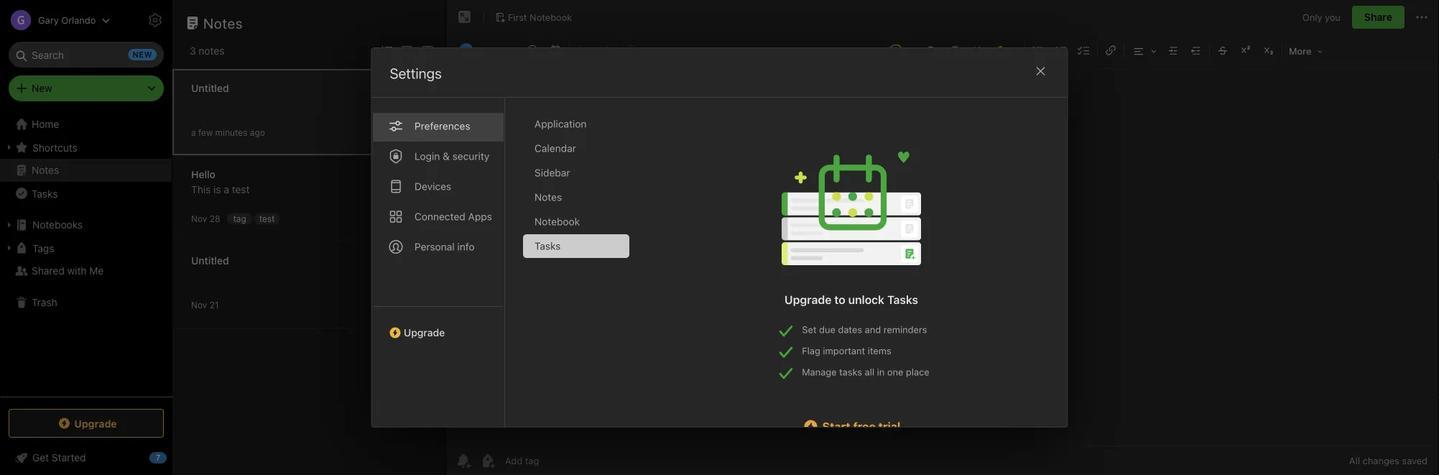 Task type: describe. For each thing, give the bounding box(es) containing it.
superscript image
[[1236, 40, 1256, 60]]

note window element
[[446, 0, 1440, 475]]

tasks inside tasks 'button'
[[32, 187, 58, 199]]

devices
[[414, 180, 451, 192]]

hello
[[191, 169, 216, 180]]

sidebar tab
[[523, 161, 629, 185]]

nov 28
[[191, 214, 220, 224]]

28
[[210, 214, 220, 224]]

strikethrough image
[[1213, 40, 1233, 60]]

nov 21
[[191, 300, 219, 310]]

Note Editor text field
[[446, 69, 1440, 446]]

changes
[[1363, 455, 1400, 466]]

personal
[[414, 241, 454, 253]]

apps
[[468, 211, 492, 223]]

expand notebooks image
[[4, 219, 15, 231]]

start
[[822, 420, 850, 433]]

only
[[1303, 12, 1323, 22]]

1 vertical spatial test
[[259, 213, 275, 224]]

0 vertical spatial a
[[191, 128, 196, 138]]

tasks button
[[0, 182, 172, 205]]

notebook inside tab
[[534, 216, 580, 228]]

this is a test
[[191, 184, 250, 195]]

tasks inside tasks tab
[[534, 240, 561, 252]]

shortcuts
[[32, 141, 77, 153]]

tags button
[[0, 236, 172, 259]]

and
[[865, 324, 881, 335]]

0 horizontal spatial notes
[[32, 164, 59, 176]]

1 vertical spatial upgrade button
[[9, 409, 164, 438]]

free
[[853, 420, 876, 433]]

untitled for 21
[[191, 255, 229, 267]]

expand note image
[[456, 9, 474, 26]]

flag
[[802, 345, 820, 356]]

insert link image
[[1101, 40, 1121, 60]]

you
[[1325, 12, 1341, 22]]

indent image
[[1164, 40, 1184, 60]]

1 horizontal spatial upgrade button
[[372, 306, 504, 344]]

trash
[[32, 296, 57, 308]]

font size image
[[844, 40, 880, 60]]

set
[[802, 324, 817, 335]]

task image
[[522, 40, 543, 60]]

3
[[190, 45, 196, 57]]

tags
[[32, 242, 54, 254]]

connected
[[414, 211, 465, 223]]

nov for nov 21
[[191, 300, 207, 310]]

login & security
[[414, 150, 489, 162]]

nov for nov 28
[[191, 214, 207, 224]]

highlight image
[[989, 40, 1023, 60]]

reminders
[[884, 324, 927, 335]]

untitled for few
[[191, 82, 229, 94]]

important
[[823, 345, 865, 356]]

first notebook button
[[490, 7, 577, 27]]

font family image
[[774, 40, 841, 60]]

me
[[89, 265, 104, 277]]

minutes
[[215, 128, 248, 138]]

to
[[834, 293, 845, 307]]

notes inside tab
[[534, 191, 562, 203]]

is
[[214, 184, 221, 195]]

this
[[191, 184, 211, 195]]

add tag image
[[479, 452, 497, 469]]

shared
[[32, 265, 64, 277]]

tab list containing application
[[523, 112, 641, 427]]

0 vertical spatial test
[[232, 184, 250, 195]]

calendar event image
[[545, 40, 566, 60]]

all
[[865, 367, 874, 377]]

calendar tab
[[523, 137, 629, 160]]

manage tasks all in one place
[[802, 367, 929, 377]]

start free trial link
[[773, 418, 929, 435]]

trash link
[[0, 291, 172, 314]]

upgrade to unlock tasks
[[784, 293, 918, 307]]

home link
[[0, 113, 172, 136]]

tree containing home
[[0, 113, 172, 396]]

21
[[210, 300, 219, 310]]

preferences
[[414, 120, 470, 132]]

in
[[877, 367, 885, 377]]

numbered list image
[[1051, 40, 1072, 60]]



Task type: locate. For each thing, give the bounding box(es) containing it.
a left few
[[191, 128, 196, 138]]

login
[[414, 150, 440, 162]]

None search field
[[19, 42, 154, 68]]

all changes saved
[[1350, 455, 1428, 466]]

outdent image
[[1187, 40, 1207, 60]]

sidebar
[[534, 167, 570, 179]]

upgrade for right upgrade popup button
[[404, 327, 445, 339]]

first notebook
[[508, 12, 572, 22]]

1 nov from the top
[[191, 214, 207, 224]]

shared with me link
[[0, 259, 172, 282]]

0 horizontal spatial tasks
[[32, 187, 58, 199]]

notebook down notes tab on the top
[[534, 216, 580, 228]]

a right is
[[224, 184, 229, 195]]

due
[[819, 324, 835, 335]]

0 horizontal spatial upgrade
[[74, 417, 117, 429]]

1 vertical spatial notes
[[32, 164, 59, 176]]

shared with me
[[32, 265, 104, 277]]

tasks tab
[[523, 234, 629, 258]]

tab list
[[372, 98, 505, 427], [523, 112, 641, 427]]

1 vertical spatial untitled
[[191, 255, 229, 267]]

tree
[[0, 113, 172, 396]]

bulleted list image
[[1028, 40, 1049, 60]]

&
[[442, 150, 449, 162]]

add a reminder image
[[455, 452, 472, 469]]

0 vertical spatial notes
[[203, 14, 243, 31]]

1 horizontal spatial tasks
[[534, 240, 561, 252]]

notes link
[[0, 159, 172, 182]]

1 vertical spatial nov
[[191, 300, 207, 310]]

expand tags image
[[4, 242, 15, 254]]

insert image
[[456, 40, 520, 60]]

upgrade button
[[372, 306, 504, 344], [9, 409, 164, 438]]

close image
[[1032, 63, 1050, 80]]

0 horizontal spatial a
[[191, 128, 196, 138]]

notebook
[[530, 12, 572, 22], [534, 216, 580, 228]]

calendar
[[534, 142, 576, 154]]

tasks up the notebooks
[[32, 187, 58, 199]]

upgrade
[[784, 293, 832, 307], [404, 327, 445, 339], [74, 417, 117, 429]]

1 vertical spatial notebook
[[534, 216, 580, 228]]

tasks up 'reminders'
[[887, 293, 918, 307]]

tasks down notebook tab
[[534, 240, 561, 252]]

info
[[457, 241, 474, 253]]

notebooks
[[32, 219, 83, 231]]

flag important items
[[802, 345, 891, 356]]

3 notes
[[190, 45, 225, 57]]

1 vertical spatial upgrade
[[404, 327, 445, 339]]

underline image
[[967, 40, 988, 60]]

with
[[67, 265, 87, 277]]

notebook tab
[[523, 210, 629, 234]]

bold image
[[921, 40, 942, 60]]

new button
[[9, 75, 164, 101]]

ago
[[250, 128, 265, 138]]

home
[[32, 118, 59, 130]]

0 horizontal spatial upgrade button
[[9, 409, 164, 438]]

0 vertical spatial tasks
[[32, 187, 58, 199]]

2 vertical spatial upgrade
[[74, 417, 117, 429]]

dates
[[838, 324, 862, 335]]

unlock
[[848, 293, 884, 307]]

font color image
[[884, 40, 920, 60]]

personal info
[[414, 241, 474, 253]]

notebook inside button
[[530, 12, 572, 22]]

2 horizontal spatial upgrade
[[784, 293, 832, 307]]

shortcuts button
[[0, 136, 172, 159]]

2 nov from the top
[[191, 300, 207, 310]]

untitled
[[191, 82, 229, 94], [191, 255, 229, 267]]

notebook right first
[[530, 12, 572, 22]]

test
[[232, 184, 250, 195], [259, 213, 275, 224]]

2 untitled from the top
[[191, 255, 229, 267]]

0 horizontal spatial tab list
[[372, 98, 505, 427]]

0 vertical spatial upgrade
[[784, 293, 832, 307]]

2 vertical spatial notes
[[534, 191, 562, 203]]

2 horizontal spatial notes
[[534, 191, 562, 203]]

italic image
[[944, 40, 965, 60]]

1 horizontal spatial notes
[[203, 14, 243, 31]]

more image
[[1284, 40, 1329, 60]]

a few minutes ago
[[191, 128, 265, 138]]

tasks
[[839, 367, 862, 377]]

2 horizontal spatial tasks
[[887, 293, 918, 307]]

tag
[[233, 213, 246, 224]]

upgrade inside tab list
[[404, 327, 445, 339]]

Search text field
[[19, 42, 154, 68]]

upgrade for bottommost upgrade popup button
[[74, 417, 117, 429]]

0 vertical spatial notebook
[[530, 12, 572, 22]]

notes down sidebar
[[534, 191, 562, 203]]

manage
[[802, 367, 837, 377]]

settings image
[[147, 11, 164, 29]]

notes down shortcuts
[[32, 164, 59, 176]]

one
[[887, 367, 903, 377]]

a
[[191, 128, 196, 138], [224, 184, 229, 195]]

tasks
[[32, 187, 58, 199], [534, 240, 561, 252], [887, 293, 918, 307]]

untitled down nov 28 at the top of the page
[[191, 255, 229, 267]]

0 vertical spatial nov
[[191, 214, 207, 224]]

notebooks link
[[0, 213, 172, 236]]

security
[[452, 150, 489, 162]]

share
[[1365, 11, 1393, 23]]

1 horizontal spatial tab list
[[523, 112, 641, 427]]

nov left 21
[[191, 300, 207, 310]]

saved
[[1403, 455, 1428, 466]]

settings
[[390, 65, 442, 82]]

2 vertical spatial tasks
[[887, 293, 918, 307]]

place
[[906, 367, 929, 377]]

first
[[508, 12, 527, 22]]

1 vertical spatial a
[[224, 184, 229, 195]]

heading level image
[[696, 40, 770, 60]]

nov left "28" at the left top of the page
[[191, 214, 207, 224]]

all
[[1350, 455, 1361, 466]]

notes
[[203, 14, 243, 31], [32, 164, 59, 176], [534, 191, 562, 203]]

tab list containing preferences
[[372, 98, 505, 427]]

new
[[32, 82, 52, 94]]

1 horizontal spatial a
[[224, 184, 229, 195]]

notes up 'notes' in the left top of the page
[[203, 14, 243, 31]]

test right tag at the left of the page
[[259, 213, 275, 224]]

start free trial
[[822, 420, 900, 433]]

application
[[534, 118, 586, 130]]

only you
[[1303, 12, 1341, 22]]

test right is
[[232, 184, 250, 195]]

connected apps
[[414, 211, 492, 223]]

nov
[[191, 214, 207, 224], [191, 300, 207, 310]]

notes
[[199, 45, 225, 57]]

items
[[868, 345, 891, 356]]

1 horizontal spatial upgrade
[[404, 327, 445, 339]]

0 vertical spatial untitled
[[191, 82, 229, 94]]

few
[[198, 128, 213, 138]]

0 horizontal spatial test
[[232, 184, 250, 195]]

1 untitled from the top
[[191, 82, 229, 94]]

1 vertical spatial tasks
[[534, 240, 561, 252]]

trial
[[878, 420, 900, 433]]

application tab
[[523, 112, 629, 136]]

alignment image
[[1126, 40, 1162, 60]]

notes tab
[[523, 186, 629, 209]]

1 horizontal spatial test
[[259, 213, 275, 224]]

set due dates and reminders
[[802, 324, 927, 335]]

checklist image
[[1074, 40, 1095, 60]]

untitled down 'notes' in the left top of the page
[[191, 82, 229, 94]]

0 vertical spatial upgrade button
[[372, 306, 504, 344]]

share button
[[1353, 6, 1405, 29]]

subscript image
[[1259, 40, 1279, 60]]



Task type: vqa. For each thing, say whether or not it's contained in the screenshot.
the bottom row group
no



